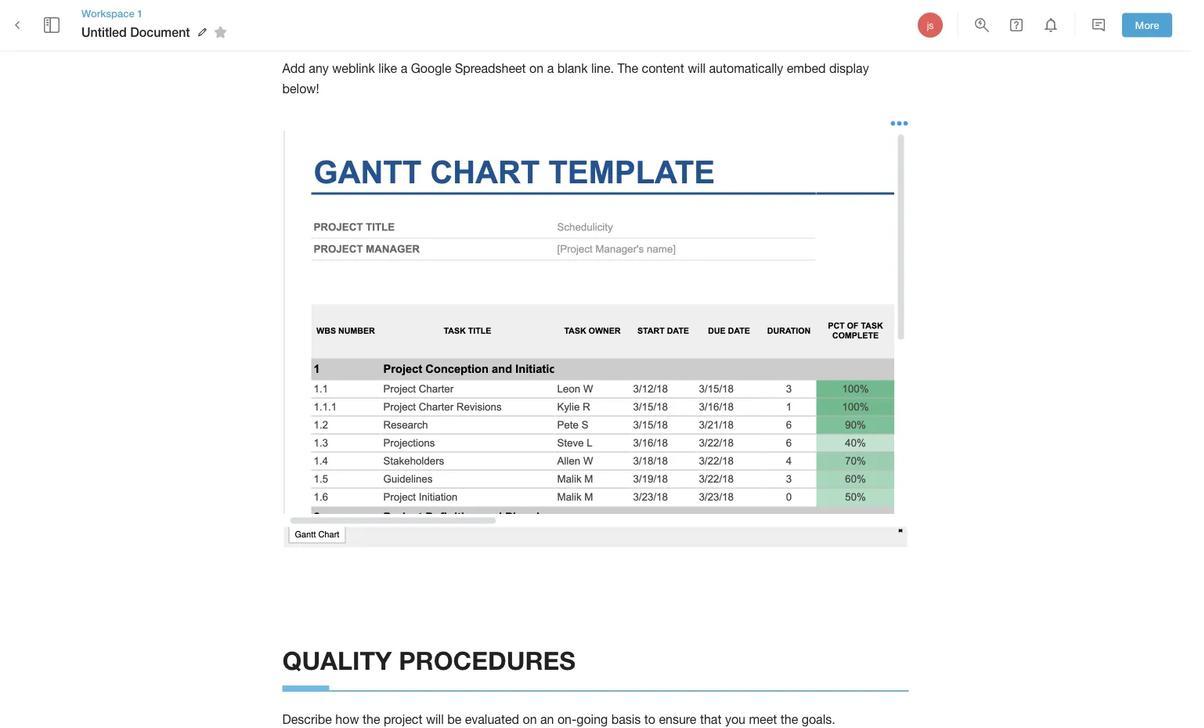 Task type: locate. For each thing, give the bounding box(es) containing it.
weblink
[[332, 61, 375, 76]]

display
[[830, 61, 869, 76]]

like
[[379, 61, 397, 76]]

0 horizontal spatial a
[[401, 61, 408, 76]]

document
[[130, 25, 190, 39]]

line.
[[591, 61, 614, 76]]

favorite image
[[211, 23, 230, 42]]

google
[[411, 61, 452, 76]]

untitled document
[[81, 25, 190, 39]]

a right on
[[547, 61, 554, 76]]

1 horizontal spatial a
[[547, 61, 554, 76]]

a right like
[[401, 61, 408, 76]]

workspace 1
[[81, 7, 143, 19]]

workspace
[[81, 7, 135, 19]]

js button
[[916, 10, 946, 40]]

the
[[618, 61, 639, 76]]

quality
[[282, 646, 392, 675]]

add any weblink like a google spreadsheet on a blank line. the content will automatically embed display below!
[[282, 61, 873, 96]]

quality procedures
[[282, 646, 576, 675]]

a
[[401, 61, 408, 76], [547, 61, 554, 76]]

1
[[137, 7, 143, 19]]

spreadsheet
[[455, 61, 526, 76]]



Task type: describe. For each thing, give the bounding box(es) containing it.
automatically
[[709, 61, 784, 76]]

content
[[642, 61, 685, 76]]

on
[[530, 61, 544, 76]]

embed
[[787, 61, 826, 76]]

untitled
[[81, 25, 127, 39]]

any
[[309, 61, 329, 76]]

procedures
[[399, 646, 576, 675]]

1 a from the left
[[401, 61, 408, 76]]

blank
[[558, 61, 588, 76]]

more
[[1136, 19, 1160, 31]]

more button
[[1123, 13, 1173, 37]]

will
[[688, 61, 706, 76]]

add
[[282, 61, 305, 76]]

workspace 1 link
[[81, 6, 232, 20]]

below!
[[282, 82, 319, 96]]

2 a from the left
[[547, 61, 554, 76]]

js
[[927, 20, 934, 31]]



Task type: vqa. For each thing, say whether or not it's contained in the screenshot.
a
yes



